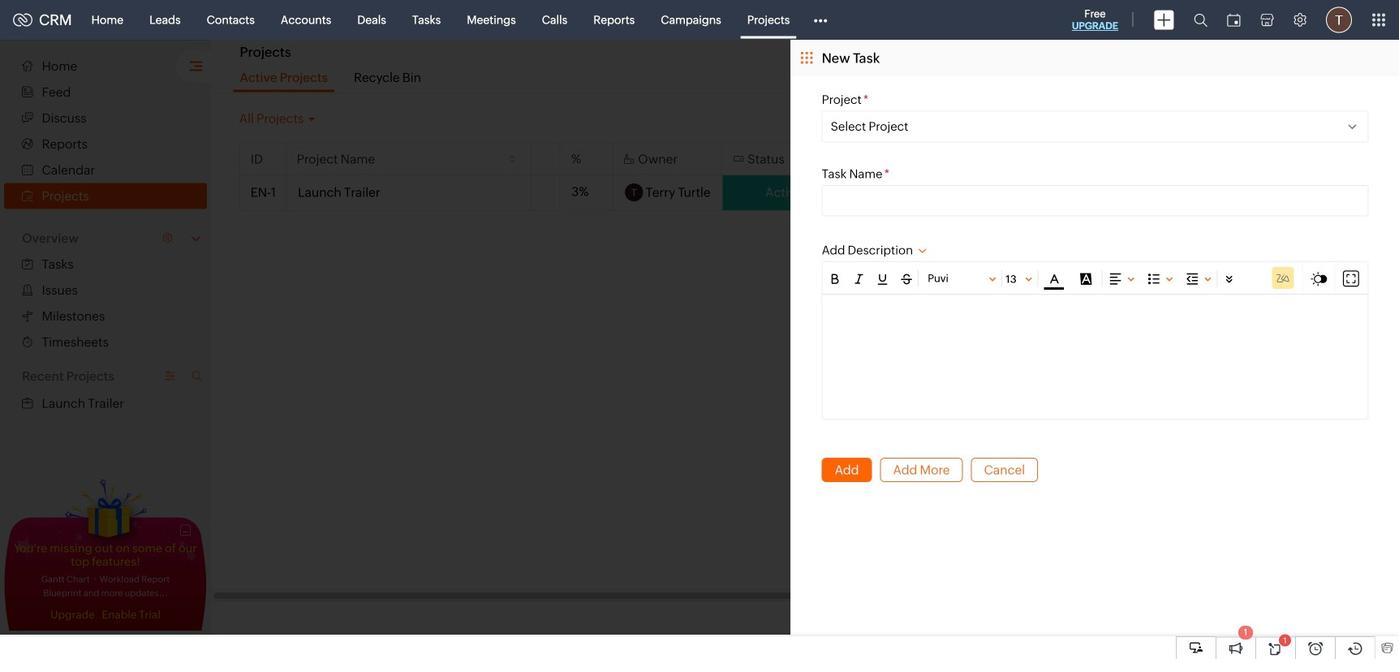Task type: describe. For each thing, give the bounding box(es) containing it.
Other Modules field
[[803, 7, 838, 33]]

create menu element
[[1145, 0, 1185, 39]]

calendar image
[[1228, 13, 1242, 26]]



Task type: vqa. For each thing, say whether or not it's contained in the screenshot.
field
no



Task type: locate. For each thing, give the bounding box(es) containing it.
profile element
[[1317, 0, 1363, 39]]

search image
[[1194, 13, 1208, 27]]

create menu image
[[1155, 10, 1175, 30]]

logo image
[[13, 13, 32, 26]]

search element
[[1185, 0, 1218, 40]]

profile image
[[1327, 7, 1353, 33]]



